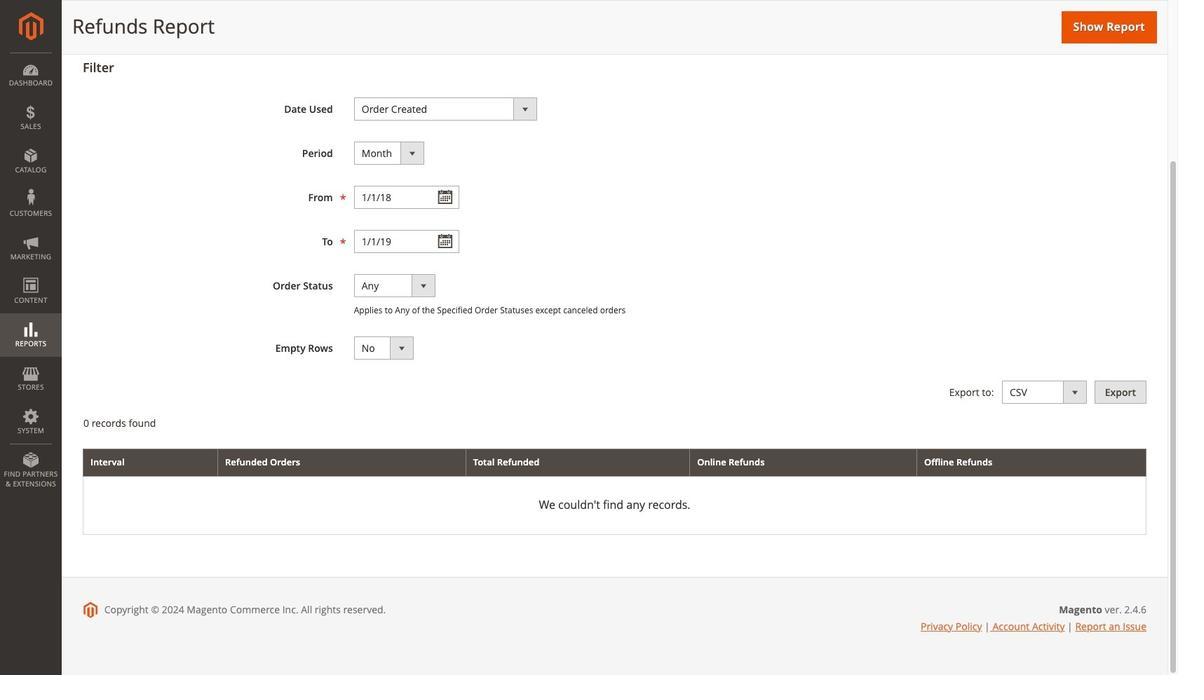 Task type: locate. For each thing, give the bounding box(es) containing it.
None text field
[[354, 230, 459, 253]]

menu bar
[[0, 53, 62, 496]]

None text field
[[354, 186, 459, 209]]



Task type: describe. For each thing, give the bounding box(es) containing it.
magento admin panel image
[[19, 12, 43, 41]]



Task type: vqa. For each thing, say whether or not it's contained in the screenshot.
Magento Admin Panel image
yes



